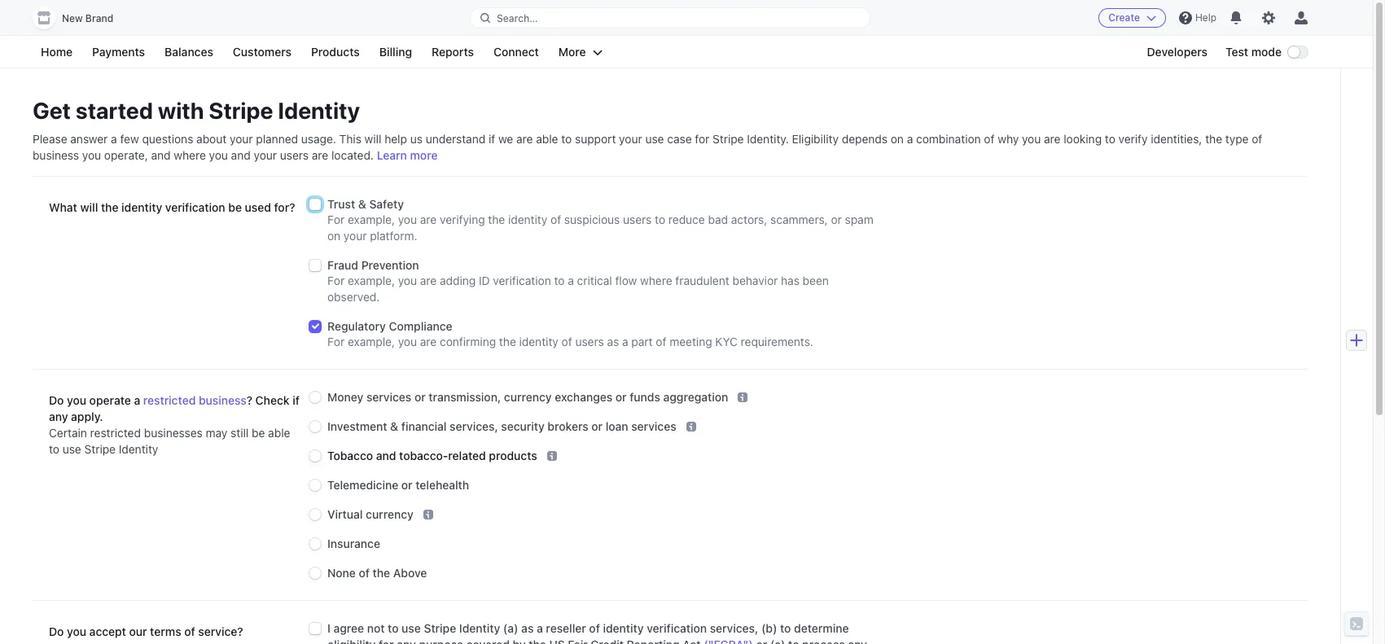 Task type: describe. For each thing, give the bounding box(es) containing it.
identity inside trust & safety for example, you are verifying the identity of suspicious users to reduce bad actors, scammers, or spam on your platform.
[[508, 213, 547, 226]]

not
[[367, 621, 385, 635]]

for for fraud prevention
[[327, 274, 345, 287]]

security
[[501, 419, 545, 433]]

to inside fraud prevention for example, you are adding id verification to a critical flow where fraudulent behavior has been observed.
[[554, 274, 565, 287]]

the inside 'i agree not to use stripe identity (a) as a reseller of identity verification services, (b) to determine eligibility for any purpose covered by the us fair credit reporting act'
[[529, 638, 546, 644]]

learn
[[377, 148, 407, 162]]

able inside certain restricted businesses may still be able to use stripe identity
[[268, 426, 290, 440]]

platform.
[[370, 229, 417, 243]]

on inside please answer a few questions about your planned usage. this will help us understand if we are able to support your use case for stripe identity. eligibility depends on a combination of why you are looking to verify identities, the type of business you operate, and where you and your users are located.
[[891, 132, 904, 146]]

your right support
[[619, 132, 642, 146]]

a left "combination"
[[907, 132, 913, 146]]

critical
[[577, 274, 612, 287]]

stripe inside please answer a few questions about your planned usage. this will help us understand if we are able to support your use case for stripe identity. eligibility depends on a combination of why you are looking to verify identities, the type of business you operate, and where you and your users are located.
[[713, 132, 744, 146]]

please
[[33, 132, 67, 146]]

us
[[410, 132, 423, 146]]

to right not on the left
[[388, 621, 399, 635]]

id
[[479, 274, 490, 287]]

connect
[[493, 45, 539, 59]]

a left few
[[111, 132, 117, 146]]

reports link
[[423, 42, 482, 62]]

billing
[[379, 45, 412, 59]]

compliance
[[389, 319, 452, 333]]

answer
[[70, 132, 108, 146]]

or left loan
[[591, 419, 603, 433]]

will inside please answer a few questions about your planned usage. this will help us understand if we are able to support your use case for stripe identity. eligibility depends on a combination of why you are looking to verify identities, the type of business you operate, and where you and your users are located.
[[365, 132, 381, 146]]

any inside ? check if any apply.
[[49, 410, 68, 423]]

meeting
[[669, 335, 712, 348]]

identity.
[[747, 132, 789, 146]]

reporting
[[627, 638, 680, 644]]

new
[[62, 12, 83, 24]]

scammers,
[[770, 213, 828, 226]]

identities,
[[1151, 132, 1202, 146]]

adding
[[440, 274, 476, 287]]

please answer a few questions about your planned usage. this will help us understand if we are able to support your use case for stripe identity. eligibility depends on a combination of why you are looking to verify identities, the type of business you operate, and where you and your users are located.
[[33, 132, 1262, 162]]

of inside trust & safety for example, you are verifying the identity of suspicious users to reduce bad actors, scammers, or spam on your platform.
[[551, 213, 561, 226]]

home link
[[33, 42, 81, 62]]

a right operate
[[134, 393, 140, 407]]

planned
[[256, 132, 298, 146]]

of right "terms"
[[184, 625, 195, 638]]

products
[[489, 449, 537, 463]]

of right the none
[[359, 566, 370, 580]]

or up financial
[[414, 390, 426, 404]]

operate,
[[104, 148, 148, 162]]

on inside trust & safety for example, you are verifying the identity of suspicious users to reduce bad actors, scammers, or spam on your platform.
[[327, 229, 340, 243]]

users inside please answer a few questions about your planned usage. this will help us understand if we are able to support your use case for stripe identity. eligibility depends on a combination of why you are looking to verify identities, the type of business you operate, and where you and your users are located.
[[280, 148, 309, 162]]

of left why
[[984, 132, 995, 146]]

you inside regulatory compliance for example, you are confirming the identity of users as a part of meeting kyc requirements.
[[398, 335, 417, 348]]

example, inside trust & safety for example, you are verifying the identity of suspicious users to reduce bad actors, scammers, or spam on your platform.
[[348, 213, 395, 226]]

Search… text field
[[471, 8, 870, 28]]

you up apply.
[[67, 393, 86, 407]]

bad
[[708, 213, 728, 226]]

the right what
[[101, 200, 118, 214]]

observed.
[[327, 290, 380, 304]]

reduce
[[668, 213, 705, 226]]

payments link
[[84, 42, 153, 62]]

depends
[[842, 132, 888, 146]]

help button
[[1172, 5, 1223, 31]]

create button
[[1099, 8, 1166, 28]]

verification inside fraud prevention for example, you are adding id verification to a critical flow where fraudulent behavior has been observed.
[[493, 274, 551, 287]]

users inside trust & safety for example, you are verifying the identity of suspicious users to reduce bad actors, scammers, or spam on your platform.
[[623, 213, 652, 226]]

certain
[[49, 426, 87, 440]]

are inside regulatory compliance for example, you are confirming the identity of users as a part of meeting kyc requirements.
[[420, 335, 437, 348]]

new brand
[[62, 12, 113, 24]]

kyc
[[715, 335, 738, 348]]

you left accept in the left of the page
[[67, 625, 86, 638]]

of right type
[[1252, 132, 1262, 146]]

exchanges
[[555, 390, 612, 404]]

used
[[245, 200, 271, 214]]

for?
[[274, 200, 295, 214]]

are left looking
[[1044, 132, 1061, 146]]

suspicious
[[564, 213, 620, 226]]

stripe inside 'i agree not to use stripe identity (a) as a reseller of identity verification services, (b) to determine eligibility for any purpose covered by the us fair credit reporting act'
[[424, 621, 456, 635]]

use inside 'i agree not to use stripe identity (a) as a reseller of identity verification services, (b) to determine eligibility for any purpose covered by the us fair credit reporting act'
[[402, 621, 421, 635]]

identity inside 'i agree not to use stripe identity (a) as a reseller of identity verification services, (b) to determine eligibility for any purpose covered by the us fair credit reporting act'
[[603, 621, 644, 635]]

brokers
[[548, 419, 588, 433]]

brand
[[85, 12, 113, 24]]

prevention
[[361, 258, 419, 272]]

are inside fraud prevention for example, you are adding id verification to a critical flow where fraudulent behavior has been observed.
[[420, 274, 437, 287]]

are down usage.
[[312, 148, 328, 162]]

determine
[[794, 621, 849, 635]]

learn more
[[377, 148, 438, 162]]

or down tobacco-
[[401, 478, 413, 492]]

the inside regulatory compliance for example, you are confirming the identity of users as a part of meeting kyc requirements.
[[499, 335, 516, 348]]

fraud prevention for example, you are adding id verification to a critical flow where fraudulent behavior has been observed.
[[327, 258, 829, 304]]

2 horizontal spatial and
[[376, 449, 396, 463]]

home
[[41, 45, 73, 59]]

reports
[[432, 45, 474, 59]]

safety
[[369, 197, 404, 211]]

you right why
[[1022, 132, 1041, 146]]

trust
[[327, 197, 355, 211]]

about
[[196, 132, 227, 146]]

fraud
[[327, 258, 358, 272]]

or inside trust & safety for example, you are verifying the identity of suspicious users to reduce bad actors, scammers, or spam on your platform.
[[831, 213, 842, 226]]

(b)
[[761, 621, 777, 635]]

why
[[998, 132, 1019, 146]]

products link
[[303, 42, 368, 62]]

(a)
[[503, 621, 518, 635]]

new brand button
[[33, 7, 130, 29]]

you down the about
[[209, 148, 228, 162]]

create
[[1108, 11, 1140, 24]]

more
[[410, 148, 438, 162]]

part
[[631, 335, 653, 348]]

your inside trust & safety for example, you are verifying the identity of suspicious users to reduce bad actors, scammers, or spam on your platform.
[[344, 229, 367, 243]]

0 vertical spatial restricted
[[143, 393, 196, 407]]

you inside trust & safety for example, you are verifying the identity of suspicious users to reduce bad actors, scammers, or spam on your platform.
[[398, 213, 417, 226]]

Search… search field
[[471, 8, 870, 28]]

search…
[[497, 12, 538, 24]]

businesses
[[144, 426, 203, 440]]

related
[[448, 449, 486, 463]]

where inside fraud prevention for example, you are adding id verification to a critical flow where fraudulent behavior has been observed.
[[640, 274, 672, 287]]

spam
[[845, 213, 873, 226]]

financial
[[401, 419, 447, 433]]

of right part
[[656, 335, 666, 348]]

stripe inside certain restricted businesses may still be able to use stripe identity
[[84, 442, 116, 456]]

0 horizontal spatial and
[[151, 148, 171, 162]]

money
[[327, 390, 363, 404]]

more button
[[550, 42, 610, 62]]

funds
[[630, 390, 660, 404]]

users inside regulatory compliance for example, you are confirming the identity of users as a part of meeting kyc requirements.
[[575, 335, 604, 348]]

1 vertical spatial business
[[199, 393, 246, 407]]

to inside trust & safety for example, you are verifying the identity of suspicious users to reduce bad actors, scammers, or spam on your platform.
[[655, 213, 665, 226]]

tobacco
[[327, 449, 373, 463]]

example, for fraud
[[348, 274, 395, 287]]

1 horizontal spatial services
[[631, 419, 676, 433]]

tobacco-
[[399, 449, 448, 463]]

as inside 'i agree not to use stripe identity (a) as a reseller of identity verification services, (b) to determine eligibility for any purpose covered by the us fair credit reporting act'
[[521, 621, 534, 635]]

confirming
[[440, 335, 496, 348]]

help
[[385, 132, 407, 146]]

verify
[[1118, 132, 1148, 146]]

to inside certain restricted businesses may still be able to use stripe identity
[[49, 442, 59, 456]]

use inside please answer a few questions about your planned usage. this will help us understand if we are able to support your use case for stripe identity. eligibility depends on a combination of why you are looking to verify identities, the type of business you operate, and where you and your users are located.
[[645, 132, 664, 146]]

get started with stripe identity
[[33, 97, 360, 124]]

telehealth
[[415, 478, 469, 492]]



Task type: vqa. For each thing, say whether or not it's contained in the screenshot.
Recent customers link
no



Task type: locate. For each thing, give the bounding box(es) containing it.
identity up the covered
[[459, 621, 500, 635]]

the left type
[[1205, 132, 1222, 146]]

for down trust
[[327, 213, 345, 226]]

0 vertical spatial &
[[358, 197, 366, 211]]

1 vertical spatial verification
[[493, 274, 551, 287]]

0 vertical spatial if
[[489, 132, 495, 146]]

example, up observed.
[[348, 274, 395, 287]]

stripe up purpose
[[424, 621, 456, 635]]

& for trust
[[358, 197, 366, 211]]

for down regulatory
[[327, 335, 345, 348]]

if left we
[[489, 132, 495, 146]]

for
[[695, 132, 709, 146], [379, 638, 394, 644]]

verification
[[165, 200, 225, 214], [493, 274, 551, 287], [647, 621, 707, 635]]

?
[[246, 393, 252, 407]]

0 vertical spatial services,
[[450, 419, 498, 433]]

insurance
[[327, 537, 380, 551]]

be inside certain restricted businesses may still be able to use stripe identity
[[252, 426, 265, 440]]

example, down safety
[[348, 213, 395, 226]]

2 vertical spatial verification
[[647, 621, 707, 635]]

2 vertical spatial users
[[575, 335, 604, 348]]

1 vertical spatial where
[[640, 274, 672, 287]]

business inside please answer a few questions about your planned usage. this will help us understand if we are able to support your use case for stripe identity. eligibility depends on a combination of why you are looking to verify identities, the type of business you operate, and where you and your users are located.
[[33, 148, 79, 162]]

a
[[111, 132, 117, 146], [907, 132, 913, 146], [568, 274, 574, 287], [622, 335, 628, 348], [134, 393, 140, 407], [537, 621, 543, 635]]

has
[[781, 274, 799, 287]]

0 horizontal spatial currency
[[366, 507, 414, 521]]

our
[[129, 625, 147, 638]]

few
[[120, 132, 139, 146]]

be for able
[[252, 426, 265, 440]]

the left above
[[373, 566, 390, 580]]

1 vertical spatial example,
[[348, 274, 395, 287]]

users left part
[[575, 335, 604, 348]]

0 horizontal spatial use
[[62, 442, 81, 456]]

a inside fraud prevention for example, you are adding id verification to a critical flow where fraudulent behavior has been observed.
[[568, 274, 574, 287]]

1 do from the top
[[49, 393, 64, 407]]

investment
[[327, 419, 387, 433]]

users right suspicious
[[623, 213, 652, 226]]

any up certain
[[49, 410, 68, 423]]

0 vertical spatial business
[[33, 148, 79, 162]]

of
[[984, 132, 995, 146], [1252, 132, 1262, 146], [551, 213, 561, 226], [562, 335, 572, 348], [656, 335, 666, 348], [359, 566, 370, 580], [589, 621, 600, 635], [184, 625, 195, 638]]

1 vertical spatial currency
[[366, 507, 414, 521]]

regulatory compliance for example, you are confirming the identity of users as a part of meeting kyc requirements.
[[327, 319, 813, 348]]

2 horizontal spatial identity
[[459, 621, 500, 635]]

business
[[33, 148, 79, 162], [199, 393, 246, 407]]

1 vertical spatial for
[[327, 274, 345, 287]]

what
[[49, 200, 77, 214]]

example, inside fraud prevention for example, you are adding id verification to a critical flow where fraudulent behavior has been observed.
[[348, 274, 395, 287]]

1 vertical spatial &
[[390, 419, 398, 433]]

for down fraud
[[327, 274, 345, 287]]

2 horizontal spatial verification
[[647, 621, 707, 635]]

stripe left identity.
[[713, 132, 744, 146]]

do for do you accept our terms of service?
[[49, 625, 64, 638]]

to down certain
[[49, 442, 59, 456]]

are down compliance
[[420, 335, 437, 348]]

0 horizontal spatial &
[[358, 197, 366, 211]]

terms
[[150, 625, 181, 638]]

do for do you operate a restricted business
[[49, 393, 64, 407]]

verification up act
[[647, 621, 707, 635]]

able
[[536, 132, 558, 146], [268, 426, 290, 440]]

0 horizontal spatial any
[[49, 410, 68, 423]]

0 vertical spatial do
[[49, 393, 64, 407]]

as inside regulatory compliance for example, you are confirming the identity of users as a part of meeting kyc requirements.
[[607, 335, 619, 348]]

are
[[516, 132, 533, 146], [1044, 132, 1061, 146], [312, 148, 328, 162], [420, 213, 437, 226], [420, 274, 437, 287], [420, 335, 437, 348]]

of up the credit
[[589, 621, 600, 635]]

on up fraud
[[327, 229, 340, 243]]

the
[[1205, 132, 1222, 146], [101, 200, 118, 214], [488, 213, 505, 226], [499, 335, 516, 348], [373, 566, 390, 580], [529, 638, 546, 644]]

0 vertical spatial will
[[365, 132, 381, 146]]

? check if any apply.
[[49, 393, 300, 423]]

2 vertical spatial for
[[327, 335, 345, 348]]

1 horizontal spatial business
[[199, 393, 246, 407]]

0 vertical spatial able
[[536, 132, 558, 146]]

use left case
[[645, 132, 664, 146]]

2 vertical spatial example,
[[348, 335, 395, 348]]

0 horizontal spatial services
[[366, 390, 411, 404]]

use inside certain restricted businesses may still be able to use stripe identity
[[62, 442, 81, 456]]

1 horizontal spatial where
[[640, 274, 672, 287]]

services, up the related
[[450, 419, 498, 433]]

0 horizontal spatial for
[[379, 638, 394, 644]]

0 vertical spatial identity
[[278, 97, 360, 124]]

on right the depends
[[891, 132, 904, 146]]

to left verify
[[1105, 132, 1115, 146]]

a inside regulatory compliance for example, you are confirming the identity of users as a part of meeting kyc requirements.
[[622, 335, 628, 348]]

1 vertical spatial be
[[252, 426, 265, 440]]

eligibility
[[792, 132, 839, 146]]

as up by
[[521, 621, 534, 635]]

identity up money services or transmission, currency exchanges or funds aggregation
[[519, 335, 558, 348]]

use up purpose
[[402, 621, 421, 635]]

services, inside 'i agree not to use stripe identity (a) as a reseller of identity verification services, (b) to determine eligibility for any purpose covered by the us fair credit reporting act'
[[710, 621, 758, 635]]

are left verifying
[[420, 213, 437, 226]]

& for investment
[[390, 419, 398, 433]]

the right by
[[529, 638, 546, 644]]

looking
[[1064, 132, 1102, 146]]

1 horizontal spatial use
[[402, 621, 421, 635]]

0 horizontal spatial users
[[280, 148, 309, 162]]

0 vertical spatial services
[[366, 390, 411, 404]]

if right check on the bottom of page
[[292, 393, 300, 407]]

1 horizontal spatial restricted
[[143, 393, 196, 407]]

verifying
[[440, 213, 485, 226]]

do
[[49, 393, 64, 407], [49, 625, 64, 638]]

started
[[76, 97, 153, 124]]

where inside please answer a few questions about your planned usage. this will help us understand if we are able to support your use case for stripe identity. eligibility depends on a combination of why you are looking to verify identities, the type of business you operate, and where you and your users are located.
[[174, 148, 206, 162]]

still
[[231, 426, 249, 440]]

1 vertical spatial users
[[623, 213, 652, 226]]

0 horizontal spatial verification
[[165, 200, 225, 214]]

0 vertical spatial for
[[695, 132, 709, 146]]

for for regulatory compliance
[[327, 335, 345, 348]]

understand
[[426, 132, 485, 146]]

to right the (b)
[[780, 621, 791, 635]]

stripe down apply.
[[84, 442, 116, 456]]

or
[[831, 213, 842, 226], [414, 390, 426, 404], [615, 390, 627, 404], [591, 419, 603, 433], [401, 478, 413, 492]]

for inside regulatory compliance for example, you are confirming the identity of users as a part of meeting kyc requirements.
[[327, 335, 345, 348]]

able right we
[[536, 132, 558, 146]]

1 horizontal spatial identity
[[278, 97, 360, 124]]

for down not on the left
[[379, 638, 394, 644]]

are right we
[[516, 132, 533, 146]]

1 vertical spatial services
[[631, 419, 676, 433]]

for inside please answer a few questions about your planned usage. this will help us understand if we are able to support your use case for stripe identity. eligibility depends on a combination of why you are looking to verify identities, the type of business you operate, and where you and your users are located.
[[695, 132, 709, 146]]

you down prevention
[[398, 274, 417, 287]]

identity inside 'i agree not to use stripe identity (a) as a reseller of identity verification services, (b) to determine eligibility for any purpose covered by the us fair credit reporting act'
[[459, 621, 500, 635]]

identity inside regulatory compliance for example, you are confirming the identity of users as a part of meeting kyc requirements.
[[519, 335, 558, 348]]

0 horizontal spatial services,
[[450, 419, 498, 433]]

developers link
[[1139, 42, 1216, 62]]

your
[[230, 132, 253, 146], [619, 132, 642, 146], [254, 148, 277, 162], [344, 229, 367, 243]]

where down the about
[[174, 148, 206, 162]]

example, down regulatory
[[348, 335, 395, 348]]

for inside fraud prevention for example, you are adding id verification to a critical flow where fraudulent behavior has been observed.
[[327, 274, 345, 287]]

of left suspicious
[[551, 213, 561, 226]]

1 horizontal spatial be
[[252, 426, 265, 440]]

a left 'reseller'
[[537, 621, 543, 635]]

1 vertical spatial will
[[80, 200, 98, 214]]

2 do from the top
[[49, 625, 64, 638]]

1 horizontal spatial any
[[397, 638, 416, 644]]

1 vertical spatial identity
[[119, 442, 158, 456]]

you up platform.
[[398, 213, 417, 226]]

act
[[683, 638, 701, 644]]

for inside 'i agree not to use stripe identity (a) as a reseller of identity verification services, (b) to determine eligibility for any purpose covered by the us fair credit reporting act'
[[379, 638, 394, 644]]

1 horizontal spatial will
[[365, 132, 381, 146]]

3 for from the top
[[327, 335, 345, 348]]

1 vertical spatial on
[[327, 229, 340, 243]]

loan
[[606, 419, 628, 433]]

1 vertical spatial services,
[[710, 621, 758, 635]]

your down planned
[[254, 148, 277, 162]]

combination
[[916, 132, 981, 146]]

identity down operate,
[[121, 200, 162, 214]]

or left the spam
[[831, 213, 842, 226]]

covered
[[466, 638, 510, 644]]

identity up the credit
[[603, 621, 644, 635]]

restricted up the businesses
[[143, 393, 196, 407]]

1 horizontal spatial currency
[[504, 390, 552, 404]]

where
[[174, 148, 206, 162], [640, 274, 672, 287]]

the inside please answer a few questions about your planned usage. this will help us understand if we are able to support your use case for stripe identity. eligibility depends on a combination of why you are looking to verify identities, the type of business you operate, and where you and your users are located.
[[1205, 132, 1222, 146]]

services up investment
[[366, 390, 411, 404]]

1 horizontal spatial for
[[695, 132, 709, 146]]

certain restricted businesses may still be able to use stripe identity
[[49, 426, 290, 456]]

of up exchanges
[[562, 335, 572, 348]]

verification left used on the top left of page
[[165, 200, 225, 214]]

accept
[[89, 625, 126, 638]]

your up fraud
[[344, 229, 367, 243]]

able down check on the bottom of page
[[268, 426, 290, 440]]

currency up security on the left of page
[[504, 390, 552, 404]]

case
[[667, 132, 692, 146]]

0 horizontal spatial on
[[327, 229, 340, 243]]

as left part
[[607, 335, 619, 348]]

if
[[489, 132, 495, 146], [292, 393, 300, 407]]

2 vertical spatial identity
[[459, 621, 500, 635]]

for inside trust & safety for example, you are verifying the identity of suspicious users to reduce bad actors, scammers, or spam on your platform.
[[327, 213, 345, 226]]

3 example, from the top
[[348, 335, 395, 348]]

0 horizontal spatial as
[[521, 621, 534, 635]]

by
[[513, 638, 526, 644]]

actors,
[[731, 213, 767, 226]]

1 horizontal spatial services,
[[710, 621, 758, 635]]

more
[[558, 45, 586, 59]]

1 horizontal spatial verification
[[493, 274, 551, 287]]

& left financial
[[390, 419, 398, 433]]

or left the funds
[[615, 390, 627, 404]]

1 horizontal spatial as
[[607, 335, 619, 348]]

and
[[151, 148, 171, 162], [231, 148, 251, 162], [376, 449, 396, 463]]

& inside trust & safety for example, you are verifying the identity of suspicious users to reduce bad actors, scammers, or spam on your platform.
[[358, 197, 366, 211]]

customers link
[[225, 42, 300, 62]]

products
[[311, 45, 360, 59]]

aggregation
[[663, 390, 728, 404]]

restricted inside certain restricted businesses may still be able to use stripe identity
[[90, 426, 141, 440]]

1 vertical spatial able
[[268, 426, 290, 440]]

services
[[366, 390, 411, 404], [631, 419, 676, 433]]

2 horizontal spatial use
[[645, 132, 664, 146]]

we
[[498, 132, 513, 146]]

of inside 'i agree not to use stripe identity (a) as a reseller of identity verification services, (b) to determine eligibility for any purpose covered by the us fair credit reporting act'
[[589, 621, 600, 635]]

as
[[607, 335, 619, 348], [521, 621, 534, 635]]

to left reduce
[[655, 213, 665, 226]]

you down the answer
[[82, 148, 101, 162]]

restricted business link
[[143, 393, 246, 407]]

1 horizontal spatial if
[[489, 132, 495, 146]]

0 vertical spatial where
[[174, 148, 206, 162]]

0 vertical spatial on
[[891, 132, 904, 146]]

users down planned
[[280, 148, 309, 162]]

credit
[[591, 638, 624, 644]]

business down please
[[33, 148, 79, 162]]

be left used on the top left of page
[[228, 200, 242, 214]]

eligibility
[[327, 638, 376, 644]]

0 vertical spatial users
[[280, 148, 309, 162]]

are inside trust & safety for example, you are verifying the identity of suspicious users to reduce bad actors, scammers, or spam on your platform.
[[420, 213, 437, 226]]

0 vertical spatial any
[[49, 410, 68, 423]]

located.
[[331, 148, 374, 162]]

1 vertical spatial use
[[62, 442, 81, 456]]

0 vertical spatial for
[[327, 213, 345, 226]]

for right case
[[695, 132, 709, 146]]

0 vertical spatial verification
[[165, 200, 225, 214]]

0 horizontal spatial identity
[[119, 442, 158, 456]]

use down certain
[[62, 442, 81, 456]]

purpose
[[419, 638, 463, 644]]

0 horizontal spatial be
[[228, 200, 242, 214]]

stripe up the about
[[209, 97, 273, 124]]

you inside fraud prevention for example, you are adding id verification to a critical flow where fraudulent behavior has been observed.
[[398, 274, 417, 287]]

1 horizontal spatial users
[[575, 335, 604, 348]]

check
[[255, 393, 289, 407]]

transmission,
[[429, 390, 501, 404]]

will right what
[[80, 200, 98, 214]]

0 vertical spatial example,
[[348, 213, 395, 226]]

1 horizontal spatial &
[[390, 419, 398, 433]]

developers
[[1147, 45, 1208, 59]]

currency down telemedicine or telehealth
[[366, 507, 414, 521]]

any inside 'i agree not to use stripe identity (a) as a reseller of identity verification services, (b) to determine eligibility for any purpose covered by the us fair credit reporting act'
[[397, 638, 416, 644]]

1 vertical spatial restricted
[[90, 426, 141, 440]]

0 horizontal spatial if
[[292, 393, 300, 407]]

learn more link
[[377, 148, 438, 162]]

0 vertical spatial as
[[607, 335, 619, 348]]

the inside trust & safety for example, you are verifying the identity of suspicious users to reduce bad actors, scammers, or spam on your platform.
[[488, 213, 505, 226]]

may
[[206, 426, 228, 440]]

verification right id
[[493, 274, 551, 287]]

example, inside regulatory compliance for example, you are confirming the identity of users as a part of meeting kyc requirements.
[[348, 335, 395, 348]]

be for used
[[228, 200, 242, 214]]

&
[[358, 197, 366, 211], [390, 419, 398, 433]]

0 horizontal spatial will
[[80, 200, 98, 214]]

services down the funds
[[631, 419, 676, 433]]

support
[[575, 132, 616, 146]]

a left part
[[622, 335, 628, 348]]

0 vertical spatial be
[[228, 200, 242, 214]]

to left support
[[561, 132, 572, 146]]

and down questions at the left top of page
[[151, 148, 171, 162]]

the right verifying
[[488, 213, 505, 226]]

1 horizontal spatial on
[[891, 132, 904, 146]]

telemedicine or telehealth
[[327, 478, 469, 492]]

any left purpose
[[397, 638, 416, 644]]

0 vertical spatial use
[[645, 132, 664, 146]]

identity inside certain restricted businesses may still be able to use stripe identity
[[119, 442, 158, 456]]

verification inside 'i agree not to use stripe identity (a) as a reseller of identity verification services, (b) to determine eligibility for any purpose covered by the us fair credit reporting act'
[[647, 621, 707, 635]]

i
[[327, 621, 330, 635]]

a inside 'i agree not to use stripe identity (a) as a reseller of identity verification services, (b) to determine eligibility for any purpose covered by the us fair credit reporting act'
[[537, 621, 543, 635]]

to left critical on the top left of page
[[554, 274, 565, 287]]

stripe
[[209, 97, 273, 124], [713, 132, 744, 146], [84, 442, 116, 456], [424, 621, 456, 635]]

identity up usage.
[[278, 97, 360, 124]]

0 horizontal spatial able
[[268, 426, 290, 440]]

will right "this"
[[365, 132, 381, 146]]

tobacco and tobacco-related products
[[327, 449, 537, 463]]

identity left suspicious
[[508, 213, 547, 226]]

if inside ? check if any apply.
[[292, 393, 300, 407]]

the right confirming
[[499, 335, 516, 348]]

for
[[327, 213, 345, 226], [327, 274, 345, 287], [327, 335, 345, 348]]

1 vertical spatial any
[[397, 638, 416, 644]]

you down compliance
[[398, 335, 417, 348]]

0 horizontal spatial where
[[174, 148, 206, 162]]

0 horizontal spatial business
[[33, 148, 79, 162]]

1 horizontal spatial able
[[536, 132, 558, 146]]

1 vertical spatial for
[[379, 638, 394, 644]]

able inside please answer a few questions about your planned usage. this will help us understand if we are able to support your use case for stripe identity. eligibility depends on a combination of why you are looking to verify identities, the type of business you operate, and where you and your users are located.
[[536, 132, 558, 146]]

your right the about
[[230, 132, 253, 146]]

with
[[158, 97, 204, 124]]

2 for from the top
[[327, 274, 345, 287]]

1 horizontal spatial and
[[231, 148, 251, 162]]

fair
[[568, 638, 588, 644]]

this
[[339, 132, 361, 146]]

services, left the (b)
[[710, 621, 758, 635]]

1 for from the top
[[327, 213, 345, 226]]

behavior
[[732, 274, 778, 287]]

0 vertical spatial currency
[[504, 390, 552, 404]]

regulatory
[[327, 319, 386, 333]]

above
[[393, 566, 427, 580]]

business up may
[[199, 393, 246, 407]]

identity down the businesses
[[119, 442, 158, 456]]

1 vertical spatial do
[[49, 625, 64, 638]]

a left critical on the top left of page
[[568, 274, 574, 287]]

2 example, from the top
[[348, 274, 395, 287]]

0 horizontal spatial restricted
[[90, 426, 141, 440]]

1 vertical spatial as
[[521, 621, 534, 635]]

fraudulent
[[675, 274, 729, 287]]

balances
[[165, 45, 213, 59]]

1 vertical spatial if
[[292, 393, 300, 407]]

& right trust
[[358, 197, 366, 211]]

example, for regulatory
[[348, 335, 395, 348]]

do left accept in the left of the page
[[49, 625, 64, 638]]

reseller
[[546, 621, 586, 635]]

2 vertical spatial use
[[402, 621, 421, 635]]

if inside please answer a few questions about your planned usage. this will help us understand if we are able to support your use case for stripe identity. eligibility depends on a combination of why you are looking to verify identities, the type of business you operate, and where you and your users are located.
[[489, 132, 495, 146]]

2 horizontal spatial users
[[623, 213, 652, 226]]

identity
[[121, 200, 162, 214], [508, 213, 547, 226], [519, 335, 558, 348], [603, 621, 644, 635]]

are left adding
[[420, 274, 437, 287]]

1 example, from the top
[[348, 213, 395, 226]]



